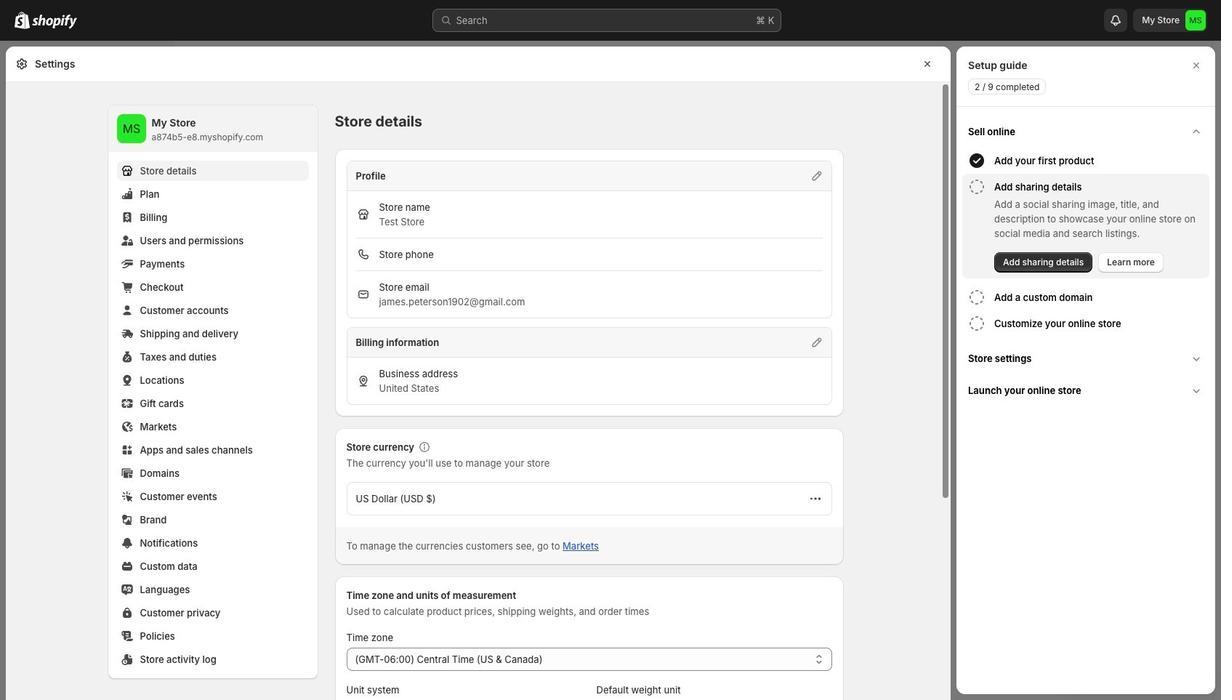 Task type: describe. For each thing, give the bounding box(es) containing it.
settings dialog
[[6, 47, 951, 700]]

0 vertical spatial my store image
[[1186, 10, 1206, 31]]

shop settings menu element
[[108, 105, 317, 679]]

mark add sharing details as done image
[[969, 178, 986, 196]]

mark add a custom domain as done image
[[969, 289, 986, 306]]



Task type: vqa. For each thing, say whether or not it's contained in the screenshot.
the when in the . staff will see a warning, but can complete sales when available inventory reaches zero and below.
no



Task type: locate. For each thing, give the bounding box(es) containing it.
my store image inside shop settings menu element
[[117, 114, 146, 143]]

my store image
[[1186, 10, 1206, 31], [117, 114, 146, 143]]

1 vertical spatial my store image
[[117, 114, 146, 143]]

shopify image
[[15, 12, 30, 29], [32, 15, 77, 29]]

mark customize your online store as done image
[[969, 315, 986, 332]]

1 horizontal spatial shopify image
[[32, 15, 77, 29]]

dialog
[[957, 47, 1216, 695]]

0 horizontal spatial shopify image
[[15, 12, 30, 29]]

0 horizontal spatial my store image
[[117, 114, 146, 143]]

1 horizontal spatial my store image
[[1186, 10, 1206, 31]]



